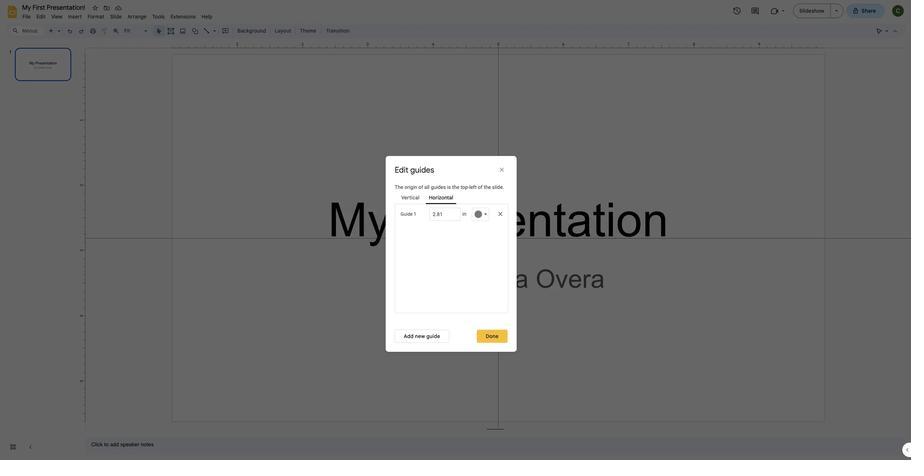 Task type: describe. For each thing, give the bounding box(es) containing it.
slide.
[[492, 184, 504, 190]]

1 the from the left
[[452, 184, 459, 190]]

guides inside heading
[[410, 165, 434, 175]]

vertical
[[401, 194, 420, 201]]

1 of from the left
[[419, 184, 423, 190]]

navigation inside edit guides application
[[0, 41, 80, 460]]

mode and view toolbar
[[874, 24, 901, 38]]

edit
[[395, 165, 409, 175]]

2 of from the left
[[478, 184, 483, 190]]

transition
[[326, 28, 350, 34]]

guide
[[401, 211, 413, 217]]

Menus field
[[9, 26, 45, 36]]

edit guides heading
[[395, 165, 467, 175]]

add new guide button
[[395, 330, 449, 343]]

Guide 1, measured in inches field
[[430, 208, 461, 221]]

all
[[425, 184, 430, 190]]

theme button
[[297, 25, 320, 36]]

top-
[[461, 184, 469, 190]]

edit guides dialog
[[386, 156, 517, 352]]

left
[[469, 184, 477, 190]]

2 the from the left
[[484, 184, 491, 190]]

Star checkbox
[[90, 3, 100, 13]]

transition button
[[323, 25, 353, 36]]

1
[[414, 211, 417, 217]]

guide
[[427, 333, 440, 339]]

horizontal tab
[[426, 193, 456, 204]]



Task type: locate. For each thing, give the bounding box(es) containing it.
edit guides application
[[0, 0, 911, 460]]

tab list containing vertical
[[395, 191, 508, 204]]

menu bar
[[20, 9, 215, 21]]

tab list
[[395, 191, 508, 204]]

share. private to only me. image
[[853, 7, 859, 14]]

tab list inside edit guides dialog
[[395, 191, 508, 204]]

alert inside edit guides dialog
[[395, 314, 508, 321]]

1 horizontal spatial the
[[484, 184, 491, 190]]

the right is
[[452, 184, 459, 190]]

of right left
[[478, 184, 483, 190]]

menu bar banner
[[0, 0, 911, 460]]

guides left is
[[431, 184, 446, 190]]

guides
[[410, 165, 434, 175], [431, 184, 446, 190]]

done button
[[477, 330, 508, 343]]

origin
[[405, 184, 417, 190]]

background button
[[234, 25, 269, 36]]

guides up all
[[410, 165, 434, 175]]

main toolbar
[[45, 25, 353, 36]]

add new guide
[[404, 333, 440, 339]]

the
[[452, 184, 459, 190], [484, 184, 491, 190]]

add
[[404, 333, 414, 339]]

guide 1
[[401, 211, 417, 217]]

menu bar inside menu bar banner
[[20, 9, 215, 21]]

0 vertical spatial guides
[[410, 165, 434, 175]]

horizontal
[[429, 194, 453, 201]]

the origin of all guides is the top-left of the slide.
[[395, 184, 504, 190]]

of
[[419, 184, 423, 190], [478, 184, 483, 190]]

0 horizontal spatial the
[[452, 184, 459, 190]]

vertical tab
[[399, 193, 423, 203]]

background
[[237, 28, 266, 34]]

edit guides
[[395, 165, 434, 175]]

new
[[415, 333, 425, 339]]

the left "slide."
[[484, 184, 491, 190]]

1 vertical spatial guides
[[431, 184, 446, 190]]

in
[[463, 211, 467, 217]]

1 horizontal spatial of
[[478, 184, 483, 190]]

of left all
[[419, 184, 423, 190]]

Rename text field
[[20, 3, 89, 12]]

theme
[[300, 28, 316, 34]]

0 horizontal spatial of
[[419, 184, 423, 190]]

alert
[[395, 314, 508, 321]]

is
[[447, 184, 451, 190]]

navigation
[[0, 41, 80, 460]]

the
[[395, 184, 403, 190]]

done
[[486, 333, 499, 339]]



Task type: vqa. For each thing, say whether or not it's contained in the screenshot.
bottommost Required question element
no



